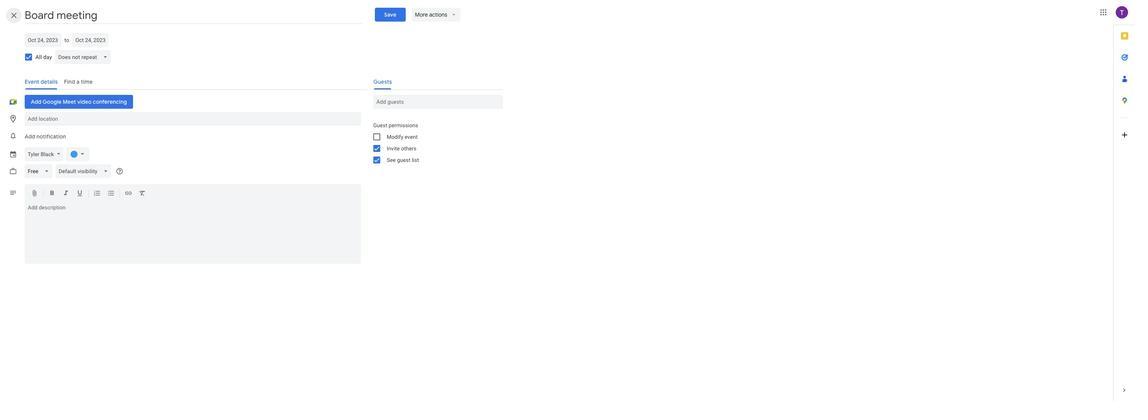 Task type: describe. For each thing, give the bounding box(es) containing it.
add
[[25, 133, 35, 140]]

Guests text field
[[377, 95, 500, 109]]

End date text field
[[75, 36, 106, 45]]

more
[[415, 11, 428, 18]]

Title text field
[[25, 7, 363, 24]]

underline image
[[76, 190, 84, 198]]

all
[[36, 54, 42, 60]]

add notification
[[25, 133, 66, 140]]

all day
[[36, 54, 52, 60]]

insert link image
[[125, 190, 132, 198]]

more actions arrow_drop_down
[[415, 11, 458, 18]]

permissions
[[389, 122, 418, 129]]

modify event
[[387, 134, 418, 140]]

tyler black
[[28, 151, 54, 157]]

remove formatting image
[[139, 190, 146, 198]]

tyler
[[28, 151, 39, 157]]

event
[[405, 134, 418, 140]]

arrow_drop_down
[[451, 11, 458, 18]]



Task type: locate. For each thing, give the bounding box(es) containing it.
actions
[[430, 11, 448, 18]]

Location text field
[[28, 112, 358, 126]]

save
[[385, 11, 397, 18]]

Description text field
[[25, 205, 361, 262]]

notification
[[36, 133, 66, 140]]

italic image
[[62, 190, 70, 198]]

guest permissions
[[374, 122, 418, 129]]

see
[[387, 157, 396, 163]]

group
[[367, 120, 503, 166]]

invite others
[[387, 146, 417, 152]]

bulleted list image
[[107, 190, 115, 198]]

tab list
[[1115, 25, 1136, 380]]

day
[[43, 54, 52, 60]]

bold image
[[48, 190, 56, 198]]

see guest list
[[387, 157, 419, 163]]

invite
[[387, 146, 400, 152]]

group containing guest permissions
[[367, 120, 503, 166]]

to
[[64, 37, 69, 43]]

list
[[412, 157, 419, 163]]

save button
[[375, 8, 406, 22]]

add notification button
[[22, 127, 69, 146]]

modify
[[387, 134, 404, 140]]

others
[[401, 146, 417, 152]]

None field
[[55, 50, 114, 64], [25, 164, 55, 178], [55, 164, 114, 178], [55, 50, 114, 64], [25, 164, 55, 178], [55, 164, 114, 178]]

numbered list image
[[93, 190, 101, 198]]

Start date text field
[[28, 36, 58, 45]]

black
[[41, 151, 54, 157]]

guest
[[397, 157, 411, 163]]

formatting options toolbar
[[25, 184, 361, 203]]

guest
[[374, 122, 388, 129]]



Task type: vqa. For each thing, say whether or not it's contained in the screenshot.
End date text field
yes



